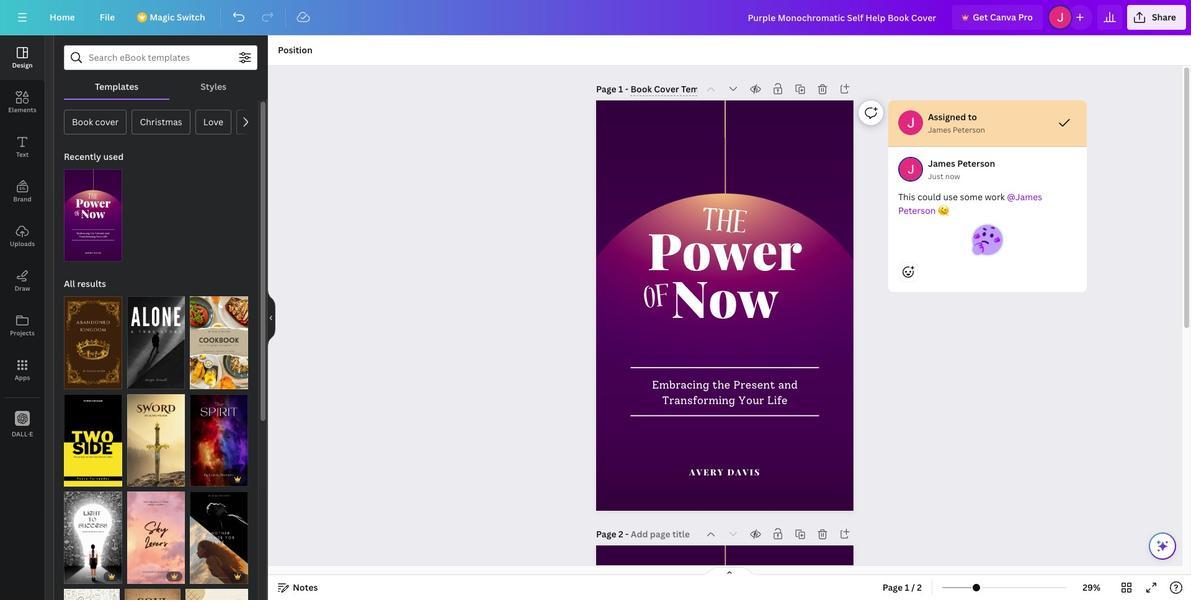 Task type: describe. For each thing, give the bounding box(es) containing it.
brown and orange elegant simple young adult fantasy book cover image
[[64, 297, 122, 389]]

pro
[[1018, 11, 1033, 23]]

golden hour sunset sky book cover image
[[127, 492, 185, 585]]

draw
[[15, 284, 30, 293]]

golden hour sunset sky book cover group
[[127, 485, 185, 585]]

apps button
[[0, 348, 45, 393]]

projects
[[10, 329, 35, 338]]

page 1 / 2
[[883, 582, 922, 594]]

home link
[[40, 5, 85, 30]]

all
[[64, 278, 75, 290]]

dall·e button
[[0, 403, 45, 447]]

recently
[[64, 151, 101, 163]]

magic switch button
[[130, 5, 215, 30]]

could
[[918, 191, 941, 203]]

brown rusty mystery novel book cover group
[[125, 582, 180, 601]]

james for james peterson just now
[[928, 158, 955, 169]]

now
[[945, 171, 960, 182]]

book
[[72, 116, 93, 128]]

assigned to james peterson
[[928, 111, 985, 135]]

purple monochromatic self help book cover group
[[64, 162, 122, 262]]

projects button
[[0, 303, 45, 348]]

canva assistant image
[[1155, 539, 1170, 554]]

your
[[738, 394, 764, 407]]

page 1 / 2 button
[[878, 578, 927, 598]]

cover
[[95, 116, 119, 128]]

page for page 1
[[596, 83, 616, 95]]

/
[[912, 582, 915, 594]]

black
[[245, 116, 267, 128]]

29% button
[[1072, 578, 1112, 598]]

magic
[[150, 11, 175, 23]]

page 1 -
[[596, 83, 631, 95]]

avery davis
[[689, 467, 761, 478]]

used
[[103, 151, 124, 163]]

avery
[[689, 467, 724, 478]]

work
[[985, 191, 1005, 203]]

🫠
[[936, 205, 949, 217]]

present
[[734, 379, 775, 392]]

brown aesthetic minimalist note book cover page a4 document group
[[185, 582, 248, 601]]

book cover button
[[64, 110, 127, 135]]

this could use some work
[[898, 191, 1007, 203]]

home
[[50, 11, 75, 23]]

black and white  modern alone story book cover group
[[127, 289, 185, 389]]

page title text field for page 2 -
[[631, 529, 691, 541]]

0 vertical spatial the
[[700, 197, 749, 252]]

colorful modern cookbook book cover group
[[190, 289, 248, 389]]

all results
[[64, 278, 106, 290]]

assigned
[[928, 111, 966, 123]]

james inside assigned to james peterson
[[928, 125, 951, 135]]

file button
[[90, 5, 125, 30]]

show pages image
[[700, 567, 759, 577]]

peterson for james peterson just now
[[957, 158, 995, 169]]

transforming
[[662, 394, 735, 407]]

davis
[[728, 467, 761, 478]]

brand button
[[0, 169, 45, 214]]

use
[[943, 191, 958, 203]]

2 inside colorful modern cookbook book cover 'group'
[[210, 377, 214, 386]]

text button
[[0, 125, 45, 169]]

purple monochromatic self help book cover image
[[64, 169, 122, 262]]

design
[[12, 61, 33, 69]]

side panel tab list
[[0, 35, 45, 447]]

brand
[[13, 195, 31, 204]]

colorful dark modern photo the spirit novel book cover group
[[190, 387, 248, 487]]

get canva pro button
[[953, 5, 1043, 30]]

get canva pro
[[973, 11, 1033, 23]]

1 of 2
[[196, 377, 214, 386]]

peterson for james peterson
[[898, 205, 936, 217]]

brown rusty mystery novel book cover image
[[125, 590, 180, 601]]

life
[[767, 394, 788, 407]]

love
[[203, 116, 223, 128]]

black and white modern minimalist love story book cover group
[[190, 485, 248, 585]]

2 inside "button"
[[917, 582, 922, 594]]

christmas
[[140, 116, 182, 128]]

main menu bar
[[0, 0, 1191, 35]]

Search eBook templates search field
[[89, 46, 233, 69]]

black and yellow modern two side book cover image
[[64, 394, 122, 487]]

black button
[[236, 110, 275, 135]]

of inside colorful modern cookbook book cover 'group'
[[201, 377, 208, 386]]

1 horizontal spatial 2
[[619, 529, 623, 540]]

1 for page 1 -
[[619, 83, 623, 95]]

share
[[1152, 11, 1176, 23]]

black white maximalism inspirational book cover image
[[64, 492, 122, 585]]

yellow fantasy novel book cover group
[[127, 387, 185, 487]]

love button
[[195, 110, 231, 135]]

position button
[[273, 40, 317, 60]]

yellow fantasy novel book cover image
[[127, 394, 185, 487]]



Task type: vqa. For each thing, say whether or not it's contained in the screenshot.
Black #000000 icon
no



Task type: locate. For each thing, give the bounding box(es) containing it.
Design title text field
[[738, 5, 948, 30]]

0 horizontal spatial 1
[[196, 377, 200, 386]]

canva
[[990, 11, 1016, 23]]

page
[[596, 83, 616, 95], [596, 529, 616, 540], [883, 582, 903, 594]]

text
[[16, 150, 29, 159]]

power
[[648, 215, 802, 283]]

0 vertical spatial page title text field
[[631, 83, 697, 96]]

uploads button
[[0, 214, 45, 259]]

0 horizontal spatial of
[[201, 377, 208, 386]]

0 horizontal spatial 2
[[210, 377, 214, 386]]

elements
[[8, 105, 36, 114]]

1 inside colorful modern cookbook book cover 'group'
[[196, 377, 200, 386]]

2 horizontal spatial 2
[[917, 582, 922, 594]]

2 vertical spatial peterson
[[898, 205, 936, 217]]

2 horizontal spatial 1
[[905, 582, 910, 594]]

1 vertical spatial -
[[625, 529, 629, 540]]

brown and orange elegant simple young adult fantasy book cover group
[[64, 289, 122, 389]]

embracing the present and transforming your life
[[652, 379, 798, 407]]

2 vertical spatial page
[[883, 582, 903, 594]]

styles button
[[170, 75, 257, 99]]

styles
[[200, 81, 227, 92]]

black and yellow modern two side book cover group
[[64, 387, 122, 487]]

uploads
[[10, 239, 35, 248]]

29%
[[1083, 582, 1101, 594]]

0 vertical spatial of
[[642, 273, 673, 327]]

james peterson
[[898, 191, 1045, 217]]

james peterson just now
[[928, 158, 995, 182]]

1 horizontal spatial of
[[642, 273, 673, 327]]

notes button
[[273, 578, 323, 598]]

share button
[[1127, 5, 1186, 30]]

peterson down to
[[953, 125, 985, 135]]

james
[[928, 125, 951, 135], [928, 158, 955, 169], [1015, 191, 1042, 203]]

james right work
[[1015, 191, 1042, 203]]

james for james peterson
[[1015, 191, 1042, 203]]

power now
[[648, 215, 802, 331]]

list containing assigned to
[[888, 101, 1092, 332]]

the
[[700, 197, 749, 252], [712, 379, 731, 392]]

templates button
[[64, 75, 170, 99]]

james up "just"
[[928, 158, 955, 169]]

1 for page 1 / 2
[[905, 582, 910, 594]]

-
[[625, 83, 629, 95], [625, 529, 629, 540]]

peterson inside 'james peterson just now'
[[957, 158, 995, 169]]

just
[[928, 171, 944, 182]]

get
[[973, 11, 988, 23]]

2 vertical spatial 2
[[917, 582, 922, 594]]

elements button
[[0, 80, 45, 125]]

2 page title text field from the top
[[631, 529, 691, 541]]

magic switch
[[150, 11, 205, 23]]

christmas button
[[132, 110, 190, 135]]

recently used
[[64, 151, 124, 163]]

0 vertical spatial page
[[596, 83, 616, 95]]

peterson
[[953, 125, 985, 135], [957, 158, 995, 169], [898, 205, 936, 217]]

page 2 -
[[596, 529, 631, 540]]

templates
[[95, 81, 139, 92]]

james down assigned
[[928, 125, 951, 135]]

and
[[778, 379, 798, 392]]

position
[[278, 44, 313, 56]]

Page title text field
[[631, 83, 697, 96], [631, 529, 691, 541]]

1 vertical spatial peterson
[[957, 158, 995, 169]]

colorful dark modern photo the spirit novel book cover image
[[190, 394, 248, 487]]

1 inside "button"
[[905, 582, 910, 594]]

1 vertical spatial of
[[201, 377, 208, 386]]

embracing
[[652, 379, 709, 392]]

1
[[619, 83, 623, 95], [196, 377, 200, 386], [905, 582, 910, 594]]

2 vertical spatial 1
[[905, 582, 910, 594]]

now
[[671, 263, 779, 331]]

james inside 'james peterson just now'
[[928, 158, 955, 169]]

design button
[[0, 35, 45, 80]]

1 vertical spatial the
[[712, 379, 731, 392]]

peterson down this
[[898, 205, 936, 217]]

0 vertical spatial 1
[[619, 83, 623, 95]]

notes
[[293, 582, 318, 594]]

- for page 1 -
[[625, 83, 629, 95]]

beige simple sketch illustration recipe book cover group
[[64, 582, 120, 601]]

page for page 2
[[596, 529, 616, 540]]

peterson inside james peterson
[[898, 205, 936, 217]]

black and white modern minimalist love story book cover image
[[190, 492, 248, 585]]

this
[[898, 191, 915, 203]]

critiquing work image
[[973, 225, 1003, 255]]

0 vertical spatial 2
[[210, 377, 214, 386]]

dall·e
[[12, 430, 33, 438]]

1 vertical spatial 1
[[196, 377, 200, 386]]

peterson up now
[[957, 158, 995, 169]]

1 horizontal spatial 1
[[619, 83, 623, 95]]

black and white  modern alone story book cover image
[[127, 297, 185, 389]]

2
[[210, 377, 214, 386], [619, 529, 623, 540], [917, 582, 922, 594]]

1 vertical spatial 2
[[619, 529, 623, 540]]

- for page 2 -
[[625, 529, 629, 540]]

the inside embracing the present and transforming your life
[[712, 379, 731, 392]]

0 vertical spatial peterson
[[953, 125, 985, 135]]

2 vertical spatial james
[[1015, 191, 1042, 203]]

of
[[642, 273, 673, 327], [201, 377, 208, 386]]

page title text field for page 1 -
[[631, 83, 697, 96]]

switch
[[177, 11, 205, 23]]

1 vertical spatial james
[[928, 158, 955, 169]]

results
[[77, 278, 106, 290]]

black white maximalism inspirational book cover group
[[64, 485, 122, 585]]

0 vertical spatial -
[[625, 83, 629, 95]]

1 page title text field from the top
[[631, 83, 697, 96]]

hide image
[[267, 288, 275, 348]]

apps
[[15, 374, 30, 382]]

file
[[100, 11, 115, 23]]

1 vertical spatial page
[[596, 529, 616, 540]]

peterson inside assigned to james peterson
[[953, 125, 985, 135]]

james inside james peterson
[[1015, 191, 1042, 203]]

1 vertical spatial page title text field
[[631, 529, 691, 541]]

some
[[960, 191, 983, 203]]

draw button
[[0, 259, 45, 303]]

page inside "button"
[[883, 582, 903, 594]]

brown aesthetic minimalist note book cover page a4 document image
[[185, 590, 248, 601]]

list
[[888, 101, 1092, 332]]

to
[[968, 111, 977, 123]]

@
[[1007, 191, 1015, 203]]

0 vertical spatial james
[[928, 125, 951, 135]]

book cover
[[72, 116, 119, 128]]



